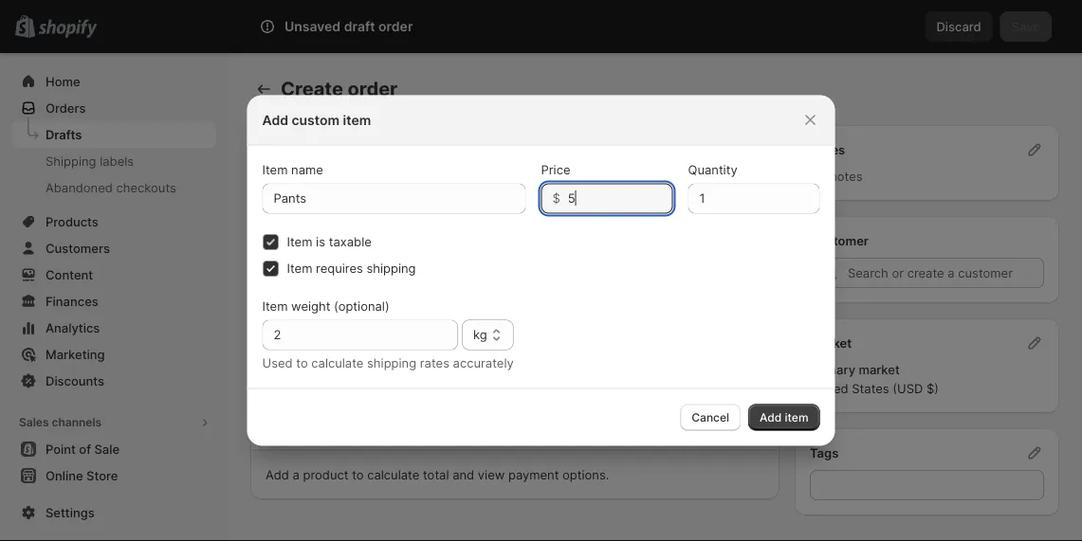 Task type: vqa. For each thing, say whether or not it's contained in the screenshot.
added
no



Task type: locate. For each thing, give the bounding box(es) containing it.
1 vertical spatial add custom item
[[666, 142, 765, 157]]

a
[[293, 468, 300, 483]]

discard link
[[926, 11, 993, 42]]

rates
[[420, 356, 450, 371]]

— up not
[[430, 345, 442, 359]]

order right draft
[[379, 19, 413, 35]]

item
[[262, 163, 288, 177], [287, 235, 313, 250], [287, 261, 313, 276], [262, 299, 288, 314]]

labels
[[100, 154, 134, 168]]

Price text field
[[568, 184, 673, 214]]

Item weight (optional) number field
[[262, 320, 430, 351]]

0 horizontal spatial add custom item
[[262, 112, 371, 128]]

notes
[[811, 142, 846, 157]]

add left the "a"
[[266, 468, 289, 483]]

weight
[[291, 299, 331, 314]]

shipping labels
[[46, 154, 134, 168]]

0 horizontal spatial calculate
[[312, 356, 364, 371]]

item left "weight"
[[262, 299, 288, 314]]

used to calculate shipping rates accurately
[[262, 356, 514, 371]]

products
[[266, 142, 320, 157]]

add
[[262, 112, 289, 128], [666, 142, 690, 157], [760, 411, 782, 425], [266, 468, 289, 483]]

to right product
[[352, 468, 364, 483]]

0 vertical spatial to
[[296, 356, 308, 371]]

sales
[[19, 416, 49, 430]]

browse
[[710, 175, 754, 189]]

1 horizontal spatial add custom item
[[666, 142, 765, 157]]

0 vertical spatial item
[[343, 112, 371, 128]]

1 vertical spatial calculate
[[367, 468, 420, 483]]

price
[[541, 163, 571, 177]]

Item name text field
[[262, 184, 526, 214]]

calculate left the total
[[367, 468, 420, 483]]

1 vertical spatial custom
[[693, 142, 736, 157]]

item for item requires shipping
[[287, 261, 313, 276]]

united
[[811, 382, 849, 396]]

item
[[343, 112, 371, 128], [740, 142, 765, 157], [785, 411, 809, 425]]

item left is
[[287, 235, 313, 250]]

custom inside button
[[693, 142, 736, 157]]

0 horizontal spatial custom
[[292, 112, 340, 128]]

$0.00
[[719, 375, 753, 390], [717, 405, 753, 420]]

calculate inside add custom item dialog
[[312, 356, 364, 371]]

order
[[379, 19, 413, 35], [348, 77, 398, 101]]

2 vertical spatial item
[[785, 411, 809, 425]]

add custom item button
[[655, 137, 776, 163]]

total
[[423, 468, 449, 483]]

settings link
[[11, 500, 216, 527]]

drafts link
[[11, 121, 216, 148]]

1 vertical spatial shipping
[[367, 356, 417, 371]]

0 horizontal spatial to
[[296, 356, 308, 371]]

item for item name
[[262, 163, 288, 177]]

not calculated
[[430, 375, 515, 390]]

to inside add custom item dialog
[[296, 356, 308, 371]]

1 horizontal spatial to
[[352, 468, 364, 483]]

checkouts
[[116, 180, 176, 195]]

custom up quantity
[[693, 142, 736, 157]]

kg
[[474, 328, 488, 343]]

calculate
[[312, 356, 364, 371], [367, 468, 420, 483]]

shipping left rates
[[367, 356, 417, 371]]

0 vertical spatial —
[[430, 314, 442, 329]]

add custom item up quantity
[[666, 142, 765, 157]]

orders
[[46, 101, 86, 115]]

Quantity number field
[[689, 184, 792, 214]]

search
[[297, 19, 338, 34]]

add custom item
[[262, 112, 371, 128], [666, 142, 765, 157]]

1 vertical spatial —
[[430, 345, 442, 359]]

— up rates
[[430, 314, 442, 329]]

1 horizontal spatial custom
[[693, 142, 736, 157]]

product
[[303, 468, 349, 483]]

no
[[811, 169, 827, 184]]

item down payment
[[287, 261, 313, 276]]

home
[[46, 74, 80, 89]]

calculate down item weight (optional) number field
[[312, 356, 364, 371]]

—
[[430, 314, 442, 329], [430, 345, 442, 359]]

order right create
[[348, 77, 398, 101]]

unsaved
[[285, 19, 341, 35]]

item is taxable
[[287, 235, 372, 250]]

$0.00 up cancel
[[719, 375, 753, 390]]

apps
[[19, 511, 48, 525]]

$0.00 left add item
[[717, 405, 753, 420]]

1 vertical spatial $0.00
[[717, 405, 753, 420]]

custom
[[292, 112, 340, 128], [693, 142, 736, 157]]

apps button
[[11, 505, 216, 531]]

custom down create
[[292, 112, 340, 128]]

0 vertical spatial add custom item
[[262, 112, 371, 128]]

shipping up (optional)
[[367, 261, 416, 276]]

to right used
[[296, 356, 308, 371]]

custom inside dialog
[[292, 112, 340, 128]]

1 vertical spatial to
[[352, 468, 364, 483]]

0 vertical spatial custom
[[292, 112, 340, 128]]

create
[[281, 77, 343, 101]]

add custom item down create
[[262, 112, 371, 128]]

1 horizontal spatial item
[[740, 142, 765, 157]]

0 vertical spatial calculate
[[312, 356, 364, 371]]

abandoned
[[46, 180, 113, 195]]

primary market united states (usd $)
[[811, 363, 940, 396]]

0 horizontal spatial item
[[343, 112, 371, 128]]

add a product to calculate total and view payment options.
[[266, 468, 610, 483]]

2 — from the top
[[430, 345, 442, 359]]

to
[[296, 356, 308, 371], [352, 468, 364, 483]]

item down products
[[262, 163, 288, 177]]

1 — from the top
[[430, 314, 442, 329]]

accurately
[[453, 356, 514, 371]]

$
[[553, 191, 561, 206]]

not
[[430, 375, 451, 390]]

taxable
[[329, 235, 372, 250]]

shipping
[[367, 261, 416, 276], [367, 356, 417, 371]]



Task type: describe. For each thing, give the bounding box(es) containing it.
primary
[[811, 363, 856, 377]]

add up products
[[262, 112, 289, 128]]

item requires shipping
[[287, 261, 416, 276]]

and
[[453, 468, 475, 483]]

settings
[[46, 506, 95, 521]]

drafts
[[46, 127, 82, 142]]

add custom item dialog
[[0, 95, 1083, 447]]

quantity
[[689, 163, 738, 177]]

draft
[[344, 19, 375, 35]]

market
[[811, 336, 852, 351]]

add item button
[[749, 405, 820, 431]]

used
[[262, 356, 293, 371]]

view
[[478, 468, 505, 483]]

requires
[[316, 261, 363, 276]]

0 vertical spatial $0.00
[[719, 375, 753, 390]]

item name
[[262, 163, 324, 177]]

2 horizontal spatial item
[[785, 411, 809, 425]]

add up quantity
[[666, 142, 690, 157]]

notes
[[831, 169, 863, 184]]

shopify image
[[38, 19, 97, 38]]

name
[[291, 163, 324, 177]]

discounts link
[[11, 368, 216, 395]]

tags
[[811, 446, 839, 461]]

payment
[[509, 468, 559, 483]]

states
[[853, 382, 890, 396]]

item for item weight (optional)
[[262, 299, 288, 314]]

add custom item inside button
[[666, 142, 765, 157]]

(optional)
[[334, 299, 390, 314]]

1 horizontal spatial calculate
[[367, 468, 420, 483]]

0 vertical spatial shipping
[[367, 261, 416, 276]]

home link
[[11, 68, 216, 95]]

$)
[[927, 382, 940, 396]]

is
[[316, 235, 326, 250]]

item for item is taxable
[[287, 235, 313, 250]]

orders link
[[11, 95, 216, 121]]

sales channels
[[19, 416, 102, 430]]

no notes
[[811, 169, 863, 184]]

customer
[[811, 233, 869, 248]]

add item
[[760, 411, 809, 425]]

cancel
[[692, 411, 730, 425]]

shipping
[[46, 154, 96, 168]]

options.
[[563, 468, 610, 483]]

browse button
[[698, 167, 765, 197]]

add custom item inside dialog
[[262, 112, 371, 128]]

channels
[[52, 416, 102, 430]]

0 vertical spatial order
[[379, 19, 413, 35]]

market
[[859, 363, 900, 377]]

create order
[[281, 77, 398, 101]]

sales channels button
[[11, 410, 216, 437]]

add right cancel
[[760, 411, 782, 425]]

item weight (optional)
[[262, 299, 390, 314]]

cancel button
[[681, 405, 741, 431]]

1 vertical spatial order
[[348, 77, 398, 101]]

search button
[[266, 11, 817, 42]]

calculated
[[455, 375, 515, 390]]

unsaved draft order
[[285, 19, 413, 35]]

shipping labels link
[[11, 148, 216, 175]]

payment
[[266, 245, 318, 260]]

abandoned checkouts link
[[11, 175, 216, 201]]

discounts
[[46, 374, 104, 389]]

abandoned checkouts
[[46, 180, 176, 195]]

1 vertical spatial item
[[740, 142, 765, 157]]

discard
[[937, 19, 982, 34]]

(usd
[[893, 382, 924, 396]]



